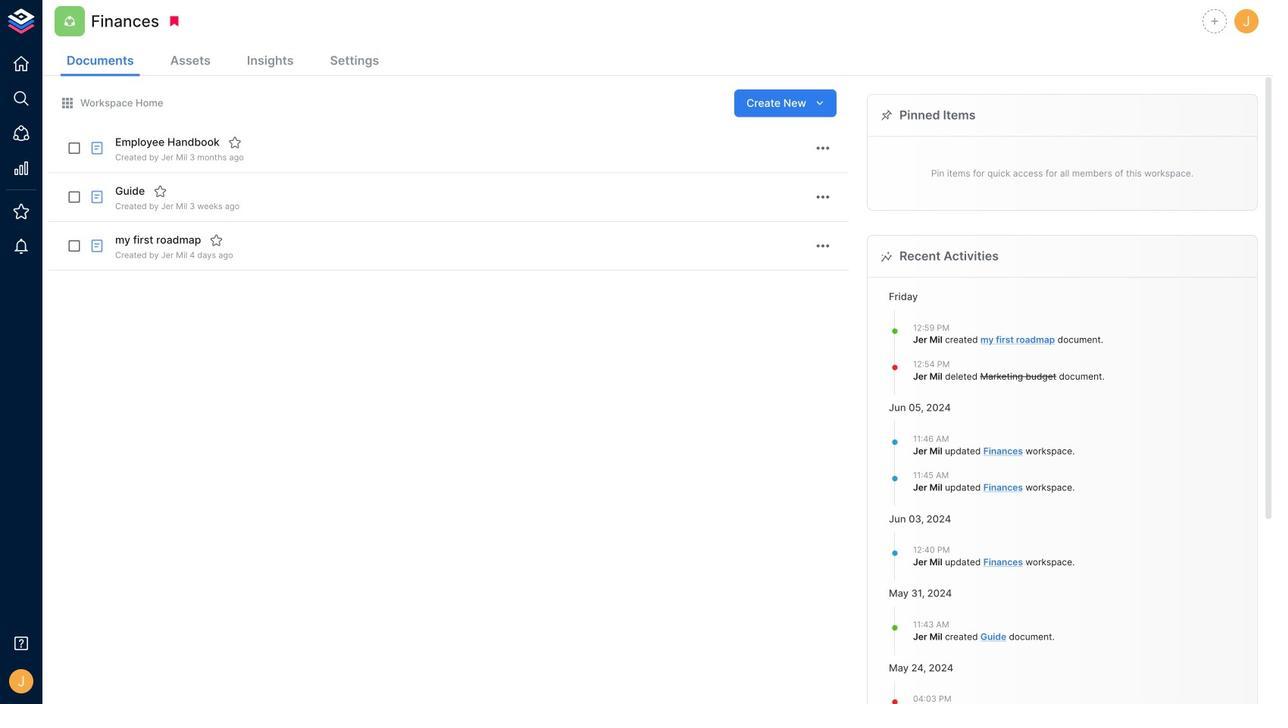 Task type: locate. For each thing, give the bounding box(es) containing it.
1 vertical spatial favorite image
[[153, 185, 167, 198]]

1 horizontal spatial favorite image
[[210, 233, 223, 247]]

favorite image
[[228, 136, 242, 149], [153, 185, 167, 198], [210, 233, 223, 247]]

2 vertical spatial favorite image
[[210, 233, 223, 247]]

0 vertical spatial favorite image
[[228, 136, 242, 149]]



Task type: vqa. For each thing, say whether or not it's contained in the screenshot.
first Help image from the top of the page
no



Task type: describe. For each thing, give the bounding box(es) containing it.
2 horizontal spatial favorite image
[[228, 136, 242, 149]]

0 horizontal spatial favorite image
[[153, 185, 167, 198]]

remove bookmark image
[[168, 14, 181, 28]]



